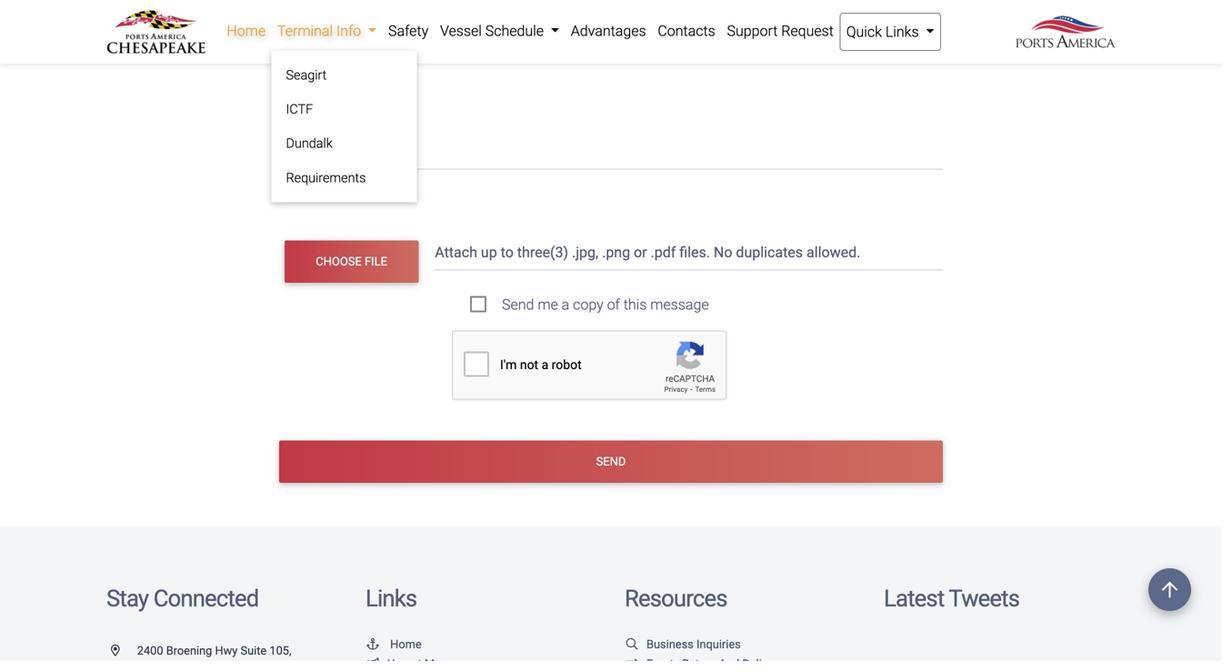 Task type: describe. For each thing, give the bounding box(es) containing it.
0 horizontal spatial home link
[[221, 13, 271, 49]]

choose file
[[316, 255, 387, 268]]

safety link
[[383, 13, 434, 49]]

exchange image
[[625, 658, 639, 661]]

send me a copy of this message
[[502, 296, 709, 313]]

send button
[[279, 441, 943, 483]]

info
[[336, 22, 361, 40]]

2400 broening hwy suite 105, link
[[106, 644, 291, 661]]

me
[[538, 296, 558, 313]]

resources
[[625, 585, 727, 612]]

this
[[624, 296, 647, 313]]

go to top image
[[1149, 568, 1191, 611]]

dundalk
[[286, 136, 333, 151]]

map marker alt image
[[111, 645, 134, 656]]

choose
[[316, 255, 362, 268]]

stay
[[106, 585, 148, 612]]

bullhorn image
[[366, 658, 380, 661]]

send
[[502, 296, 534, 313]]

Attach up to three(3) .jpg, .png or .pdf files. No duplicates allowed. text field
[[433, 235, 947, 271]]

copy
[[573, 296, 604, 313]]

contacts
[[658, 22, 715, 40]]

message
[[650, 296, 709, 313]]

of
[[607, 296, 620, 313]]

vessel schedule
[[440, 22, 547, 40]]

file
[[365, 255, 387, 268]]

1 horizontal spatial home link
[[366, 638, 422, 651]]

specify your issue
[[279, 46, 394, 63]]

ictf link
[[279, 92, 410, 127]]

inquiries
[[697, 638, 741, 651]]

seagirt link
[[279, 58, 410, 92]]

contacts link
[[652, 13, 721, 49]]

dundalk link
[[279, 127, 410, 161]]

hwy
[[215, 644, 238, 658]]

105,
[[270, 644, 291, 658]]

your
[[329, 46, 357, 63]]

quick links link
[[840, 13, 941, 51]]

vessel schedule link
[[434, 13, 565, 49]]

advantages link
[[565, 13, 652, 49]]



Task type: vqa. For each thing, say whether or not it's contained in the screenshot.
top '0900'
no



Task type: locate. For each thing, give the bounding box(es) containing it.
connected
[[153, 585, 259, 612]]

0 vertical spatial home
[[227, 22, 266, 40]]

terminal
[[277, 22, 333, 40]]

stay connected
[[106, 585, 259, 612]]

home link
[[221, 13, 271, 49], [366, 638, 422, 651]]

support
[[727, 22, 778, 40]]

1 vertical spatial home
[[390, 638, 422, 651]]

terminal info link
[[271, 13, 383, 49]]

terminal info
[[277, 22, 365, 40]]

business inquiries
[[647, 638, 741, 651]]

0 vertical spatial home link
[[221, 13, 271, 49]]

specify
[[279, 46, 326, 63]]

requirements link
[[279, 161, 410, 195]]

search image
[[625, 638, 639, 650]]

home left terminal
[[227, 22, 266, 40]]

Specify your issue text field
[[279, 34, 943, 170]]

1 horizontal spatial home
[[390, 638, 422, 651]]

links up the anchor icon
[[366, 585, 417, 612]]

1 vertical spatial home link
[[366, 638, 422, 651]]

safety
[[388, 22, 428, 40]]

suite
[[241, 644, 267, 658]]

request
[[781, 22, 834, 40]]

issue
[[361, 46, 394, 63]]

a
[[562, 296, 569, 313]]

anchor image
[[366, 638, 380, 650]]

2400
[[137, 644, 163, 658]]

business inquiries link
[[625, 638, 741, 651]]

home link up "bullhorn" image
[[366, 638, 422, 651]]

quick
[[846, 23, 882, 40]]

1 vertical spatial links
[[366, 585, 417, 612]]

0 vertical spatial links
[[886, 23, 919, 40]]

latest
[[884, 585, 944, 612]]

tweets
[[949, 585, 1020, 612]]

schedule
[[485, 22, 544, 40]]

requirements
[[286, 170, 366, 185]]

ictf
[[286, 101, 313, 117]]

home
[[227, 22, 266, 40], [390, 638, 422, 651]]

Phone number text field
[[279, 0, 943, 12]]

vessel
[[440, 22, 482, 40]]

send
[[596, 455, 626, 468]]

seagirt
[[286, 67, 327, 83]]

business
[[647, 638, 694, 651]]

home right the anchor icon
[[390, 638, 422, 651]]

home link left terminal
[[221, 13, 271, 49]]

broening
[[166, 644, 212, 658]]

latest tweets
[[884, 585, 1020, 612]]

support request
[[727, 22, 834, 40]]

2400 broening hwy suite 105,
[[106, 644, 291, 661]]

quick links
[[846, 23, 923, 40]]

support request link
[[721, 13, 840, 49]]

1 horizontal spatial links
[[886, 23, 919, 40]]

home inside home link
[[227, 22, 266, 40]]

advantages
[[571, 22, 646, 40]]

links
[[886, 23, 919, 40], [366, 585, 417, 612]]

links right 'quick'
[[886, 23, 919, 40]]

0 horizontal spatial home
[[227, 22, 266, 40]]

0 horizontal spatial links
[[366, 585, 417, 612]]



